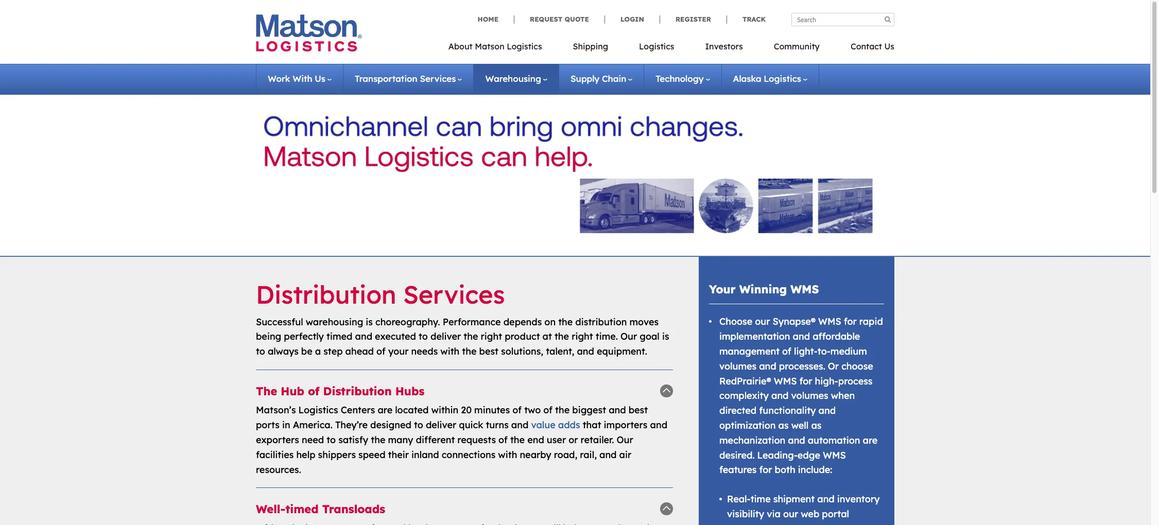 Task type: describe. For each thing, give the bounding box(es) containing it.
community
[[774, 41, 820, 52]]

the hub of distribution hubs
[[256, 384, 425, 399]]

our inside that importers and exporters need to satisfy the many different requests of the end user or retailer. our facilities help shippers speed their inland connections with nearby road, rail, and air resources.
[[617, 434, 633, 446]]

1 right from the left
[[481, 331, 502, 343]]

within
[[431, 405, 459, 416]]

value adds
[[531, 419, 580, 431]]

on
[[545, 316, 556, 328]]

alaska services image
[[263, 106, 888, 243]]

rail,
[[580, 449, 597, 461]]

real-
[[727, 494, 751, 505]]

logistics down community link
[[764, 73, 802, 84]]

distribution services
[[256, 279, 505, 310]]

step
[[324, 346, 343, 358]]

well-
[[256, 502, 286, 517]]

supply chain link
[[571, 73, 633, 84]]

your winning wms
[[709, 282, 819, 297]]

home link
[[478, 15, 514, 23]]

wms down processes. on the bottom right of page
[[774, 375, 797, 387]]

0 horizontal spatial us
[[315, 73, 326, 84]]

well
[[792, 420, 809, 432]]

0 vertical spatial volumes
[[720, 361, 757, 372]]

minutes
[[475, 405, 510, 416]]

different
[[416, 434, 455, 446]]

matson's
[[256, 405, 296, 416]]

search image
[[885, 16, 891, 23]]

alaska logistics link
[[733, 73, 808, 84]]

and down when
[[819, 405, 836, 417]]

transportation services
[[355, 73, 456, 84]]

your winning wms section
[[686, 257, 908, 525]]

depends
[[504, 316, 542, 328]]

shippers
[[318, 449, 356, 461]]

solutions,
[[501, 346, 544, 358]]

equipment.
[[597, 346, 648, 358]]

successful warehousing is choreography. performance depends on the distribution moves being perfectly timed and executed to deliver the right product at the right time. our goal is to always be a step ahead of your needs with the best solutions, talent, and equipment.
[[256, 316, 670, 358]]

inland
[[412, 449, 439, 461]]

home
[[478, 15, 499, 23]]

successful
[[256, 316, 303, 328]]

shipping link
[[558, 38, 624, 59]]

warehousing
[[306, 316, 363, 328]]

product
[[505, 331, 540, 343]]

biggest
[[573, 405, 606, 416]]

light-
[[794, 346, 818, 358]]

functionality
[[760, 405, 816, 417]]

always
[[268, 346, 299, 358]]

and up importers
[[609, 405, 626, 416]]

talent,
[[546, 346, 575, 358]]

of left two
[[513, 405, 522, 416]]

via
[[767, 508, 781, 520]]

deliver inside matson's logistics centers are located within 20 minutes of two of the biggest and best ports in america. they're designed to deliver quick turns and
[[426, 419, 457, 431]]

importers
[[604, 419, 648, 431]]

1 as from the left
[[779, 420, 789, 432]]

adds
[[558, 419, 580, 431]]

warehousing link
[[486, 73, 548, 84]]

turns
[[486, 419, 509, 431]]

contact us
[[851, 41, 895, 52]]

1 vertical spatial distribution
[[323, 384, 392, 399]]

request quote link
[[514, 15, 605, 23]]

work with us link
[[268, 73, 332, 84]]

and up ahead on the bottom of the page
[[355, 331, 373, 343]]

wms up "synapse®" at the bottom of page
[[791, 282, 819, 297]]

or
[[569, 434, 578, 446]]

and down well
[[788, 435, 806, 447]]

web
[[801, 508, 820, 520]]

the inside matson's logistics centers are located within 20 minutes of two of the biggest and best ports in america. they're designed to deliver quick turns and
[[555, 405, 570, 416]]

and left air
[[600, 449, 617, 461]]

management
[[720, 346, 780, 358]]

value
[[531, 419, 556, 431]]

exporters
[[256, 434, 299, 446]]

our inside choose our synapse® wms for rapid implementation and affordable management of light-to-medium volumes and processes. or choose redprairie® wms for high-process complexity and volumes when directed functionality and optimization as well as mechanization and automation are desired. leading-edge wms features for both include:
[[755, 316, 770, 328]]

and up functionality
[[772, 390, 789, 402]]

features
[[720, 464, 757, 476]]

implementation
[[720, 331, 791, 343]]

Search search field
[[792, 13, 895, 26]]

satisfy
[[339, 434, 368, 446]]

chain
[[602, 73, 627, 84]]

rapid
[[860, 316, 883, 328]]

of right hub
[[308, 384, 320, 399]]

transportation
[[355, 73, 418, 84]]

directed
[[720, 405, 757, 417]]

that importers and exporters need to satisfy the many different requests of the end user or retailer. our facilities help shippers speed their inland connections with nearby road, rail, and air resources.
[[256, 419, 668, 476]]

ahead
[[345, 346, 374, 358]]

0 horizontal spatial for
[[760, 464, 773, 476]]

centers
[[341, 405, 375, 416]]

wms down the automation
[[823, 450, 846, 461]]

distribution
[[576, 316, 627, 328]]

to-
[[818, 346, 831, 358]]

request quote
[[530, 15, 589, 23]]

requests
[[458, 434, 496, 446]]

warehousing
[[486, 73, 541, 84]]

real-time shipment and inventory visibility via our web portal link
[[727, 494, 880, 520]]

timed inside successful warehousing is choreography. performance depends on the distribution moves being perfectly timed and executed to deliver the right product at the right time. our goal is to always be a step ahead of your needs with the best solutions, talent, and equipment.
[[327, 331, 353, 343]]

affordable
[[813, 331, 861, 343]]

backtop image for the hub of distribution hubs
[[660, 385, 673, 398]]

choose our synapse® wms for rapid implementation and affordable management of light-to-medium volumes and processes. or choose redprairie® wms for high-process complexity and volumes when directed functionality and optimization as well as mechanization and automation are desired. leading-edge wms features for both include:
[[720, 316, 883, 476]]

automation
[[808, 435, 861, 447]]

20
[[461, 405, 472, 416]]

services for transportation services
[[420, 73, 456, 84]]

top menu navigation
[[449, 38, 895, 59]]

logistics down the login
[[639, 41, 675, 52]]

services for distribution services
[[403, 279, 505, 310]]

end
[[528, 434, 544, 446]]

located
[[395, 405, 429, 416]]

are inside matson's logistics centers are located within 20 minutes of two of the biggest and best ports in america. they're designed to deliver quick turns and
[[378, 405, 393, 416]]

1 vertical spatial for
[[800, 375, 813, 387]]



Task type: vqa. For each thing, say whether or not it's contained in the screenshot.
'About Matson' on the top left
no



Task type: locate. For each thing, give the bounding box(es) containing it.
and right talent,
[[577, 346, 594, 358]]

contact
[[851, 41, 883, 52]]

leading-
[[758, 450, 798, 461]]

transloads
[[322, 502, 385, 517]]

1 horizontal spatial is
[[662, 331, 670, 343]]

logistics inside matson's logistics centers are located within 20 minutes of two of the biggest and best ports in america. they're designed to deliver quick turns and
[[299, 405, 338, 416]]

1 vertical spatial are
[[863, 435, 878, 447]]

our inside real-time shipment and inventory visibility via our web portal
[[784, 508, 799, 520]]

are up designed
[[378, 405, 393, 416]]

our up implementation at the bottom right of the page
[[755, 316, 770, 328]]

0 vertical spatial deliver
[[431, 331, 461, 343]]

best inside matson's logistics centers are located within 20 minutes of two of the biggest and best ports in america. they're designed to deliver quick turns and
[[629, 405, 648, 416]]

0 vertical spatial distribution
[[256, 279, 396, 310]]

logistics up warehousing link
[[507, 41, 542, 52]]

0 vertical spatial timed
[[327, 331, 353, 343]]

0 horizontal spatial volumes
[[720, 361, 757, 372]]

and inside real-time shipment and inventory visibility via our web portal
[[818, 494, 835, 505]]

1 vertical spatial is
[[662, 331, 670, 343]]

right down "performance"
[[481, 331, 502, 343]]

hub
[[281, 384, 305, 399]]

1 vertical spatial our
[[784, 508, 799, 520]]

right
[[481, 331, 502, 343], [572, 331, 593, 343]]

performance
[[443, 316, 501, 328]]

distribution up centers at left bottom
[[323, 384, 392, 399]]

and right importers
[[650, 419, 668, 431]]

of left your
[[377, 346, 386, 358]]

0 vertical spatial us
[[885, 41, 895, 52]]

backtop image
[[660, 385, 673, 398], [660, 503, 673, 516]]

logistics link
[[624, 38, 690, 59]]

alaska logistics
[[733, 73, 802, 84]]

0 horizontal spatial timed
[[286, 502, 319, 517]]

for down leading-
[[760, 464, 773, 476]]

as down functionality
[[779, 420, 789, 432]]

contact us link
[[836, 38, 895, 59]]

best left solutions,
[[479, 346, 499, 358]]

1 vertical spatial with
[[498, 449, 517, 461]]

of left light-
[[783, 346, 792, 358]]

None search field
[[792, 13, 895, 26]]

our up air
[[617, 434, 633, 446]]

0 horizontal spatial best
[[479, 346, 499, 358]]

hubs
[[395, 384, 425, 399]]

america.
[[293, 419, 333, 431]]

2 vertical spatial for
[[760, 464, 773, 476]]

nearby
[[520, 449, 552, 461]]

1 vertical spatial best
[[629, 405, 648, 416]]

shipping
[[573, 41, 608, 52]]

quick
[[459, 419, 483, 431]]

when
[[831, 390, 855, 402]]

track
[[743, 15, 766, 23]]

help
[[296, 449, 316, 461]]

0 horizontal spatial right
[[481, 331, 502, 343]]

portal
[[822, 508, 850, 520]]

process
[[839, 375, 873, 387]]

deliver
[[431, 331, 461, 343], [426, 419, 457, 431]]

be
[[301, 346, 313, 358]]

of inside choose our synapse® wms for rapid implementation and affordable management of light-to-medium volumes and processes. or choose redprairie® wms for high-process complexity and volumes when directed functionality and optimization as well as mechanization and automation are desired. leading-edge wms features for both include:
[[783, 346, 792, 358]]

0 vertical spatial our
[[755, 316, 770, 328]]

0 vertical spatial with
[[441, 346, 460, 358]]

us right contact
[[885, 41, 895, 52]]

1 vertical spatial volumes
[[792, 390, 829, 402]]

0 horizontal spatial with
[[441, 346, 460, 358]]

deliver up needs
[[431, 331, 461, 343]]

are inside choose our synapse® wms for rapid implementation and affordable management of light-to-medium volumes and processes. or choose redprairie® wms for high-process complexity and volumes when directed functionality and optimization as well as mechanization and automation are desired. leading-edge wms features for both include:
[[863, 435, 878, 447]]

login link
[[605, 15, 660, 23]]

0 horizontal spatial our
[[755, 316, 770, 328]]

about matson logistics link
[[449, 38, 558, 59]]

a
[[315, 346, 321, 358]]

your
[[709, 282, 736, 297]]

for down processes. on the bottom right of page
[[800, 375, 813, 387]]

to down "being"
[[256, 346, 265, 358]]

0 horizontal spatial as
[[779, 420, 789, 432]]

backtop image for well-timed transloads
[[660, 503, 673, 516]]

perfectly
[[284, 331, 324, 343]]

volumes down high- in the right bottom of the page
[[792, 390, 829, 402]]

2 as from the left
[[812, 420, 822, 432]]

track link
[[727, 15, 766, 23]]

time.
[[596, 331, 618, 343]]

about matson logistics
[[449, 41, 542, 52]]

transportation services link
[[355, 73, 462, 84]]

for up affordable
[[844, 316, 857, 328]]

0 vertical spatial for
[[844, 316, 857, 328]]

0 vertical spatial is
[[366, 316, 373, 328]]

of inside that importers and exporters need to satisfy the many different requests of the end user or retailer. our facilities help shippers speed their inland connections with nearby road, rail, and air resources.
[[499, 434, 508, 446]]

with left nearby
[[498, 449, 517, 461]]

investors link
[[690, 38, 759, 59]]

1 horizontal spatial our
[[784, 508, 799, 520]]

inventory
[[838, 494, 880, 505]]

are
[[378, 405, 393, 416], [863, 435, 878, 447]]

our down shipment
[[784, 508, 799, 520]]

is right goal at bottom right
[[662, 331, 670, 343]]

0 horizontal spatial is
[[366, 316, 373, 328]]

to
[[419, 331, 428, 343], [256, 346, 265, 358], [414, 419, 423, 431], [327, 434, 336, 446]]

to inside matson's logistics centers are located within 20 minutes of two of the biggest and best ports in america. they're designed to deliver quick turns and
[[414, 419, 423, 431]]

retailer.
[[581, 434, 614, 446]]

1 vertical spatial deliver
[[426, 419, 457, 431]]

1 backtop image from the top
[[660, 385, 673, 398]]

to down located
[[414, 419, 423, 431]]

timed down resources. on the bottom
[[286, 502, 319, 517]]

with inside that importers and exporters need to satisfy the many different requests of the end user or retailer. our facilities help shippers speed their inland connections with nearby road, rail, and air resources.
[[498, 449, 517, 461]]

supply chain
[[571, 73, 627, 84]]

login
[[621, 15, 644, 23]]

facilities
[[256, 449, 294, 461]]

alaska
[[733, 73, 762, 84]]

1 horizontal spatial us
[[885, 41, 895, 52]]

register link
[[660, 15, 727, 23]]

0 horizontal spatial are
[[378, 405, 393, 416]]

us
[[885, 41, 895, 52], [315, 73, 326, 84]]

our
[[755, 316, 770, 328], [784, 508, 799, 520]]

and up portal
[[818, 494, 835, 505]]

best up importers
[[629, 405, 648, 416]]

timed
[[327, 331, 353, 343], [286, 502, 319, 517]]

investors
[[706, 41, 743, 52]]

2 right from the left
[[572, 331, 593, 343]]

our inside successful warehousing is choreography. performance depends on the distribution moves being perfectly timed and executed to deliver the right product at the right time. our goal is to always be a step ahead of your needs with the best solutions, talent, and equipment.
[[621, 331, 637, 343]]

are right the automation
[[863, 435, 878, 447]]

1 horizontal spatial for
[[800, 375, 813, 387]]

medium
[[831, 346, 867, 358]]

technology
[[656, 73, 704, 84]]

0 vertical spatial are
[[378, 405, 393, 416]]

edge
[[798, 450, 821, 461]]

1 vertical spatial us
[[315, 73, 326, 84]]

1 vertical spatial our
[[617, 434, 633, 446]]

0 vertical spatial our
[[621, 331, 637, 343]]

deliver inside successful warehousing is choreography. performance depends on the distribution moves being perfectly timed and executed to deliver the right product at the right time. our goal is to always be a step ahead of your needs with the best solutions, talent, and equipment.
[[431, 331, 461, 343]]

best inside successful warehousing is choreography. performance depends on the distribution moves being perfectly timed and executed to deliver the right product at the right time. our goal is to always be a step ahead of your needs with the best solutions, talent, and equipment.
[[479, 346, 499, 358]]

0 vertical spatial best
[[479, 346, 499, 358]]

needs
[[411, 346, 438, 358]]

technology link
[[656, 73, 710, 84]]

shipment
[[774, 494, 815, 505]]

to up shippers
[[327, 434, 336, 446]]

matson logistics image
[[256, 14, 362, 52]]

our up equipment.
[[621, 331, 637, 343]]

time
[[751, 494, 771, 505]]

both
[[775, 464, 796, 476]]

the
[[559, 316, 573, 328], [464, 331, 478, 343], [555, 331, 569, 343], [462, 346, 477, 358], [555, 405, 570, 416], [371, 434, 386, 446], [511, 434, 525, 446]]

synapse®
[[773, 316, 816, 328]]

to inside that importers and exporters need to satisfy the many different requests of the end user or retailer. our facilities help shippers speed their inland connections with nearby road, rail, and air resources.
[[327, 434, 336, 446]]

is down 'distribution services'
[[366, 316, 373, 328]]

being
[[256, 331, 281, 343]]

2 backtop image from the top
[[660, 503, 673, 516]]

0 vertical spatial services
[[420, 73, 456, 84]]

and up light-
[[793, 331, 810, 343]]

designed
[[370, 419, 412, 431]]

1 horizontal spatial timed
[[327, 331, 353, 343]]

as right well
[[812, 420, 822, 432]]

user
[[547, 434, 566, 446]]

and down management
[[759, 361, 777, 372]]

connections
[[442, 449, 496, 461]]

2 horizontal spatial for
[[844, 316, 857, 328]]

us right with
[[315, 73, 326, 84]]

high-
[[815, 375, 839, 387]]

distribution up warehousing
[[256, 279, 396, 310]]

of
[[783, 346, 792, 358], [377, 346, 386, 358], [308, 384, 320, 399], [513, 405, 522, 416], [544, 405, 553, 416], [499, 434, 508, 446]]

need
[[302, 434, 324, 446]]

visibility
[[727, 508, 765, 520]]

as
[[779, 420, 789, 432], [812, 420, 822, 432]]

1 vertical spatial backtop image
[[660, 503, 673, 516]]

desired.
[[720, 450, 755, 461]]

logistics up america.
[[299, 405, 338, 416]]

1 horizontal spatial are
[[863, 435, 878, 447]]

of inside successful warehousing is choreography. performance depends on the distribution moves being perfectly timed and executed to deliver the right product at the right time. our goal is to always be a step ahead of your needs with the best solutions, talent, and equipment.
[[377, 346, 386, 358]]

the
[[256, 384, 277, 399]]

register
[[676, 15, 711, 23]]

1 horizontal spatial right
[[572, 331, 593, 343]]

services down about
[[420, 73, 456, 84]]

about
[[449, 41, 473, 52]]

to up needs
[[419, 331, 428, 343]]

work with us
[[268, 73, 326, 84]]

1 vertical spatial services
[[403, 279, 505, 310]]

value adds link
[[531, 419, 580, 431]]

1 horizontal spatial as
[[812, 420, 822, 432]]

goal
[[640, 331, 660, 343]]

in
[[282, 419, 290, 431]]

services up "performance"
[[403, 279, 505, 310]]

road,
[[554, 449, 578, 461]]

1 horizontal spatial volumes
[[792, 390, 829, 402]]

request
[[530, 15, 563, 23]]

and down two
[[512, 419, 529, 431]]

of right two
[[544, 405, 553, 416]]

with inside successful warehousing is choreography. performance depends on the distribution moves being perfectly timed and executed to deliver the right product at the right time. our goal is to always be a step ahead of your needs with the best solutions, talent, and equipment.
[[441, 346, 460, 358]]

1 horizontal spatial with
[[498, 449, 517, 461]]

with right needs
[[441, 346, 460, 358]]

us inside the top menu navigation
[[885, 41, 895, 52]]

distribution
[[256, 279, 396, 310], [323, 384, 392, 399]]

wms up affordable
[[819, 316, 842, 328]]

is
[[366, 316, 373, 328], [662, 331, 670, 343]]

right down "distribution"
[[572, 331, 593, 343]]

supply
[[571, 73, 600, 84]]

volumes up redprairie®
[[720, 361, 757, 372]]

0 vertical spatial backtop image
[[660, 385, 673, 398]]

of down 'turns'
[[499, 434, 508, 446]]

quote
[[565, 15, 589, 23]]

timed down warehousing
[[327, 331, 353, 343]]

deliver down the within
[[426, 419, 457, 431]]

1 horizontal spatial best
[[629, 405, 648, 416]]

1 vertical spatial timed
[[286, 502, 319, 517]]



